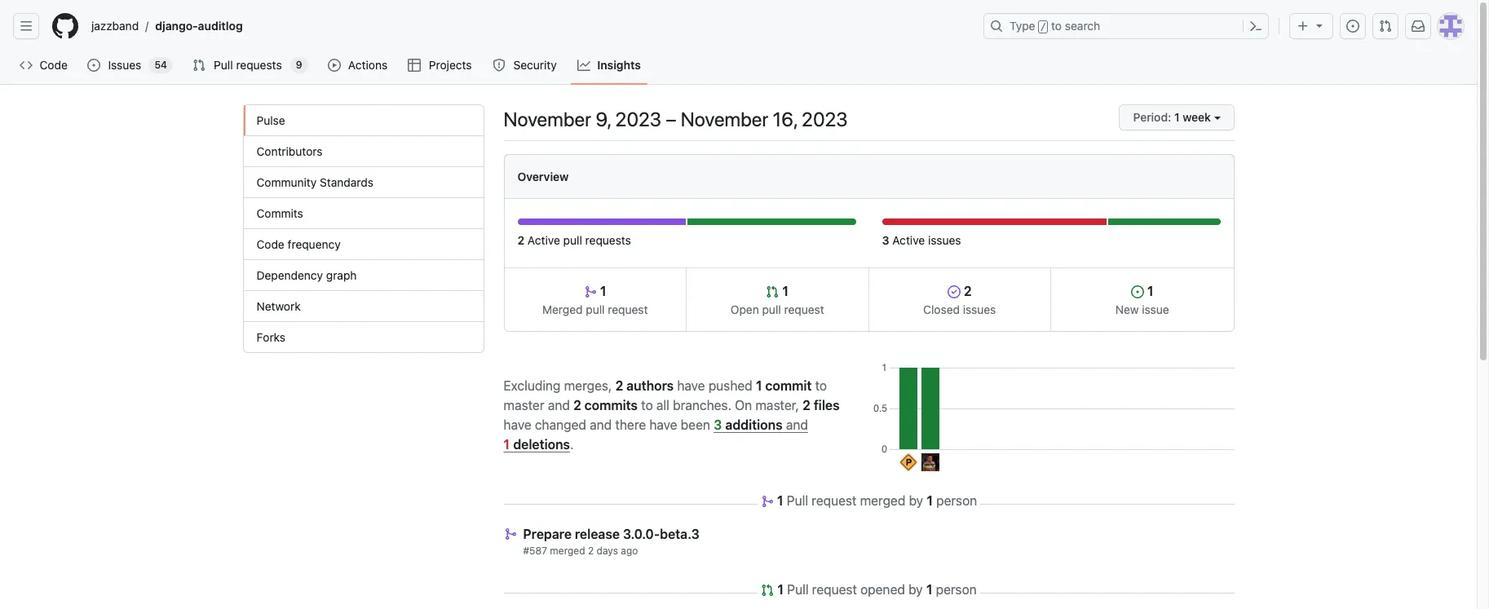 Task type: locate. For each thing, give the bounding box(es) containing it.
1 horizontal spatial to
[[816, 378, 827, 393]]

to for type / to search
[[1052, 19, 1062, 33]]

security link
[[486, 53, 565, 78]]

/
[[145, 19, 149, 33], [1041, 21, 1047, 33]]

1 vertical spatial issue opened image
[[88, 59, 101, 72]]

code right the code image
[[40, 58, 68, 72]]

1 vertical spatial issues
[[963, 303, 996, 317]]

/ for type
[[1041, 21, 1047, 33]]

2 left days
[[588, 545, 594, 557]]

merged pull request
[[543, 303, 648, 317]]

1 november from the left
[[504, 108, 591, 131]]

issue opened image left issues at the top
[[88, 59, 101, 72]]

pull
[[563, 233, 582, 247], [586, 303, 605, 317], [762, 303, 781, 317]]

shield image
[[493, 59, 506, 72]]

2 vertical spatial pull
[[787, 583, 809, 597]]

1 horizontal spatial requests
[[585, 233, 631, 247]]

to left the search
[[1052, 19, 1062, 33]]

issue opened image
[[1347, 20, 1360, 33], [88, 59, 101, 72]]

0 horizontal spatial issues
[[928, 233, 962, 247]]

1 vertical spatial by
[[909, 583, 923, 597]]

graph
[[326, 268, 357, 282]]

9
[[296, 59, 302, 71]]

git merge image
[[761, 495, 774, 508]]

0 vertical spatial git pull request image
[[193, 59, 206, 72]]

pull right open
[[762, 303, 781, 317]]

0 horizontal spatial merged
[[550, 545, 585, 557]]

git pull request image
[[1380, 20, 1393, 33]]

2 by from the top
[[909, 583, 923, 597]]

merged inside prepare release 3.0.0-beta.3 #587 merged 2 days ago
[[550, 545, 585, 557]]

contributors
[[257, 144, 323, 158]]

active for issues
[[893, 233, 925, 247]]

issues right closed
[[963, 303, 996, 317]]

0 horizontal spatial and
[[548, 398, 570, 412]]

issues up issue closed image
[[928, 233, 962, 247]]

0 horizontal spatial issue opened image
[[88, 59, 101, 72]]

overview
[[518, 170, 569, 184]]

2 down overview
[[518, 233, 525, 247]]

pull for merged
[[586, 303, 605, 317]]

code link
[[13, 53, 75, 78]]

pulse
[[257, 113, 285, 127]]

1 vertical spatial code
[[257, 237, 285, 251]]

#587
[[523, 545, 547, 557]]

2 down merges,
[[574, 398, 582, 412]]

branches.
[[673, 398, 732, 412]]

request right merged
[[608, 303, 648, 317]]

commits link
[[244, 198, 483, 229]]

1 horizontal spatial /
[[1041, 21, 1047, 33]]

/ left django-
[[145, 19, 149, 33]]

2 horizontal spatial to
[[1052, 19, 1062, 33]]

1 vertical spatial person
[[936, 583, 977, 597]]

days
[[597, 545, 618, 557]]

play image
[[328, 59, 341, 72]]

notifications image
[[1412, 20, 1425, 33]]

pull requests
[[214, 58, 282, 72]]

git merge image up merged pull request
[[584, 286, 597, 299]]

contributors link
[[244, 136, 483, 167]]

git merge image left prepare at left
[[504, 528, 517, 541]]

requests
[[236, 58, 282, 72], [585, 233, 631, 247]]

projects link
[[402, 53, 480, 78]]

person
[[937, 494, 978, 508], [936, 583, 977, 597]]

closed issues
[[924, 303, 996, 317]]

2 up 'closed issues' on the right
[[961, 284, 972, 299]]

network
[[257, 299, 301, 313]]

insights link
[[571, 53, 648, 78]]

to
[[1052, 19, 1062, 33], [816, 378, 827, 393], [641, 398, 653, 412]]

pulse link
[[244, 105, 483, 136]]

request left opened
[[812, 583, 857, 597]]

issues
[[928, 233, 962, 247], [963, 303, 996, 317]]

1 vertical spatial git merge image
[[504, 528, 517, 541]]

0 vertical spatial to
[[1052, 19, 1062, 33]]

2
[[518, 233, 525, 247], [961, 284, 972, 299], [616, 378, 624, 393], [574, 398, 582, 412], [803, 398, 811, 412], [588, 545, 594, 557]]

2023 right 16,
[[802, 108, 848, 131]]

0 horizontal spatial requests
[[236, 58, 282, 72]]

2 up commits
[[616, 378, 624, 393]]

0 horizontal spatial pull
[[563, 233, 582, 247]]

0 horizontal spatial active
[[528, 233, 560, 247]]

0 vertical spatial issue opened image
[[1347, 20, 1360, 33]]

to inside to master and
[[816, 378, 827, 393]]

requests up merged pull request
[[585, 233, 631, 247]]

community
[[257, 175, 317, 189]]

0 vertical spatial code
[[40, 58, 68, 72]]

code inside "link"
[[40, 58, 68, 72]]

0 vertical spatial 3
[[882, 233, 890, 247]]

2 active from the left
[[893, 233, 925, 247]]

0 horizontal spatial /
[[145, 19, 149, 33]]

git merge image
[[584, 286, 597, 299], [504, 528, 517, 541]]

merged
[[860, 494, 906, 508], [550, 545, 585, 557]]

0 horizontal spatial code
[[40, 58, 68, 72]]

git pull request image
[[193, 59, 206, 72], [766, 286, 780, 299], [761, 584, 774, 597]]

1 horizontal spatial november
[[681, 108, 769, 131]]

1 horizontal spatial pull
[[586, 303, 605, 317]]

to up files
[[816, 378, 827, 393]]

to inside 2 commits to all branches.   on master, 2 files have changed and there have been 3 additions and 1 deletions .
[[641, 398, 653, 412]]

1 active from the left
[[528, 233, 560, 247]]

1 horizontal spatial active
[[893, 233, 925, 247]]

1 by from the top
[[909, 494, 924, 508]]

0 horizontal spatial 2023
[[616, 108, 662, 131]]

1 vertical spatial 3
[[714, 417, 722, 432]]

3 active issues
[[882, 233, 962, 247]]

1 2023 from the left
[[616, 108, 662, 131]]

1 vertical spatial pull
[[787, 494, 809, 508]]

dependency graph link
[[244, 260, 483, 291]]

november
[[504, 108, 591, 131], [681, 108, 769, 131]]

forks link
[[244, 322, 483, 352]]

git pull request image for pull requests
[[193, 59, 206, 72]]

active down overview
[[528, 233, 560, 247]]

been
[[681, 417, 711, 432]]

search
[[1065, 19, 1101, 33]]

2 horizontal spatial pull
[[762, 303, 781, 317]]

standards
[[320, 175, 374, 189]]

have down all
[[650, 417, 678, 432]]

new
[[1116, 303, 1139, 317]]

and up "changed"
[[548, 398, 570, 412]]

by for merged
[[909, 494, 924, 508]]

2023
[[616, 108, 662, 131], [802, 108, 848, 131]]

/ inside jazzband / django-auditlog
[[145, 19, 149, 33]]

1 horizontal spatial 3
[[882, 233, 890, 247]]

1 vertical spatial merged
[[550, 545, 585, 557]]

1 horizontal spatial issues
[[963, 303, 996, 317]]

request right git merge icon
[[812, 494, 857, 508]]

auditlog
[[198, 19, 243, 33]]

and down commits
[[590, 417, 612, 432]]

to left all
[[641, 398, 653, 412]]

have down master
[[504, 417, 532, 432]]

code image
[[20, 59, 33, 72]]

1 vertical spatial requests
[[585, 233, 631, 247]]

1 horizontal spatial code
[[257, 237, 285, 251]]

1 horizontal spatial 2023
[[802, 108, 848, 131]]

/ right type
[[1041, 21, 1047, 33]]

request
[[608, 303, 648, 317], [784, 303, 825, 317], [812, 494, 857, 508], [812, 583, 857, 597]]

2 vertical spatial to
[[641, 398, 653, 412]]

request right open
[[784, 303, 825, 317]]

54
[[155, 59, 167, 71]]

2 vertical spatial git pull request image
[[761, 584, 774, 597]]

closed
[[924, 303, 960, 317]]

november down "security"
[[504, 108, 591, 131]]

code
[[40, 58, 68, 72], [257, 237, 285, 251]]

table image
[[408, 59, 421, 72]]

active
[[528, 233, 560, 247], [893, 233, 925, 247]]

0 vertical spatial by
[[909, 494, 924, 508]]

security
[[514, 58, 557, 72]]

0 vertical spatial person
[[937, 494, 978, 508]]

pull for 1 pull request merged by 1 person
[[787, 494, 809, 508]]

code inside insights element
[[257, 237, 285, 251]]

authors
[[627, 378, 674, 393]]

0 horizontal spatial november
[[504, 108, 591, 131]]

1 horizontal spatial merged
[[860, 494, 906, 508]]

active up closed
[[893, 233, 925, 247]]

0 vertical spatial issues
[[928, 233, 962, 247]]

frequency
[[288, 237, 341, 251]]

1 horizontal spatial issue opened image
[[1347, 20, 1360, 33]]

requests left the 9
[[236, 58, 282, 72]]

code for code frequency
[[257, 237, 285, 251]]

1 vertical spatial to
[[816, 378, 827, 393]]

list
[[85, 13, 974, 39]]

1 horizontal spatial git merge image
[[584, 286, 597, 299]]

insights element
[[243, 104, 484, 353]]

and down the master,
[[786, 417, 808, 432]]

issue opened image left git pull request icon
[[1347, 20, 1360, 33]]

master
[[504, 398, 545, 412]]

0 horizontal spatial to
[[641, 398, 653, 412]]

november right –
[[681, 108, 769, 131]]

1 pull request opened by 1 person
[[778, 583, 977, 597]]

pull up merged
[[563, 233, 582, 247]]

forks
[[257, 330, 286, 344]]

november 9, 2023 – november 16, 2023
[[504, 108, 848, 131]]

request for 1 pull request opened by 1 person
[[812, 583, 857, 597]]

1
[[1175, 110, 1180, 124], [597, 284, 607, 299], [780, 284, 789, 299], [1145, 284, 1154, 299], [756, 378, 762, 393], [504, 437, 510, 452], [777, 494, 784, 508], [927, 494, 933, 508], [778, 583, 784, 597], [927, 583, 933, 597]]

2023 left –
[[616, 108, 662, 131]]

commit
[[766, 378, 812, 393]]

have
[[677, 378, 705, 393], [504, 417, 532, 432], [650, 417, 678, 432]]

code down commits
[[257, 237, 285, 251]]

/ inside type / to search
[[1041, 21, 1047, 33]]

pull for open
[[762, 303, 781, 317]]

and
[[548, 398, 570, 412], [590, 417, 612, 432], [786, 417, 808, 432]]

2 horizontal spatial and
[[786, 417, 808, 432]]

pull right merged
[[586, 303, 605, 317]]

3
[[882, 233, 890, 247], [714, 417, 722, 432]]

0 horizontal spatial 3
[[714, 417, 722, 432]]



Task type: vqa. For each thing, say whether or not it's contained in the screenshot.


Task type: describe. For each thing, give the bounding box(es) containing it.
16,
[[773, 108, 798, 131]]

dependency graph
[[257, 268, 357, 282]]

prepare
[[523, 527, 572, 542]]

2 left files
[[803, 398, 811, 412]]

excluding
[[504, 378, 561, 393]]

0 horizontal spatial git merge image
[[504, 528, 517, 541]]

0 vertical spatial pull
[[214, 58, 233, 72]]

files
[[814, 398, 840, 412]]

3 inside 2 commits to all branches.   on master, 2 files have changed and there have been 3 additions and 1 deletions .
[[714, 417, 722, 432]]

9,
[[596, 108, 611, 131]]

additions
[[726, 417, 783, 432]]

type
[[1010, 19, 1036, 33]]

1 inside 2 commits to all branches.   on master, 2 files have changed and there have been 3 additions and 1 deletions .
[[504, 437, 510, 452]]

triangle down image
[[1314, 19, 1327, 32]]

person for 1 pull request merged by 1 person
[[937, 494, 978, 508]]

issue closed image
[[948, 286, 961, 299]]

and inside to master and
[[548, 398, 570, 412]]

actions
[[348, 58, 388, 72]]

pull for 1 pull request opened by 1 person
[[787, 583, 809, 597]]

period: 1 week
[[1134, 110, 1211, 124]]

community standards
[[257, 175, 374, 189]]

graph image
[[578, 59, 591, 72]]

code frequency
[[257, 237, 341, 251]]

issue opened image for git pull request icon
[[1347, 20, 1360, 33]]

period:
[[1134, 110, 1172, 124]]

beta.3
[[660, 527, 700, 542]]

merges,
[[564, 378, 612, 393]]

issue
[[1142, 303, 1170, 317]]

code frequency link
[[244, 229, 483, 260]]

changed
[[535, 417, 587, 432]]

prepare release 3.0.0-beta.3 #587 merged 2 days ago
[[523, 527, 700, 557]]

deletions
[[513, 437, 570, 452]]

person for 1 pull request opened by 1 person
[[936, 583, 977, 597]]

/ for jazzband
[[145, 19, 149, 33]]

0 vertical spatial git merge image
[[584, 286, 597, 299]]

have up branches.
[[677, 378, 705, 393]]

jazzband link
[[85, 13, 145, 39]]

1 pull request merged by 1 person
[[777, 494, 978, 508]]

–
[[666, 108, 677, 131]]

request for open pull request
[[784, 303, 825, 317]]

there
[[615, 417, 646, 432]]

insights
[[597, 58, 641, 72]]

active for pull
[[528, 233, 560, 247]]

code for code
[[40, 58, 68, 72]]

issue opened image
[[1132, 286, 1145, 299]]

to master and
[[504, 378, 827, 412]]

week
[[1183, 110, 1211, 124]]

prepare release 3.0.0-beta.3 link
[[523, 527, 700, 542]]

2 commits to all branches.   on master, 2 files have changed and there have been 3 additions and 1 deletions .
[[504, 398, 840, 452]]

ago
[[621, 545, 638, 557]]

issue opened image for git pull request image corresponding to pull requests
[[88, 59, 101, 72]]

excluding merges, 2 authors have pushed 1 commit
[[504, 378, 812, 393]]

all
[[657, 398, 670, 412]]

jazzband
[[91, 19, 139, 33]]

0 vertical spatial requests
[[236, 58, 282, 72]]

2 2023 from the left
[[802, 108, 848, 131]]

projects
[[429, 58, 472, 72]]

master,
[[756, 398, 799, 412]]

network link
[[244, 291, 483, 322]]

2 active pull requests
[[518, 233, 631, 247]]

by for opened
[[909, 583, 923, 597]]

issues
[[108, 58, 141, 72]]

1 vertical spatial git pull request image
[[766, 286, 780, 299]]

django-auditlog link
[[149, 13, 249, 39]]

to for 2 commits to all branches.   on master, 2 files have changed and there have been 3 additions and 1 deletions .
[[641, 398, 653, 412]]

dependency
[[257, 268, 323, 282]]

commits
[[257, 206, 303, 220]]

pushed
[[709, 378, 753, 393]]

.
[[570, 437, 574, 452]]

commits
[[585, 398, 638, 412]]

open
[[731, 303, 759, 317]]

opened
[[861, 583, 905, 597]]

community standards link
[[244, 167, 483, 198]]

command palette image
[[1250, 20, 1263, 33]]

django-
[[155, 19, 198, 33]]

on
[[735, 398, 752, 412]]

list containing jazzband
[[85, 13, 974, 39]]

new issue
[[1116, 303, 1170, 317]]

jazzband / django-auditlog
[[91, 19, 243, 33]]

2 inside prepare release 3.0.0-beta.3 #587 merged 2 days ago
[[588, 545, 594, 557]]

0 vertical spatial merged
[[860, 494, 906, 508]]

open pull request
[[731, 303, 825, 317]]

2 november from the left
[[681, 108, 769, 131]]

git pull request image for 1
[[761, 584, 774, 597]]

request for 1 pull request merged by 1 person
[[812, 494, 857, 508]]

release
[[575, 527, 620, 542]]

1 horizontal spatial and
[[590, 417, 612, 432]]

merged
[[543, 303, 583, 317]]

homepage image
[[52, 13, 78, 39]]

request for merged pull request
[[608, 303, 648, 317]]

3.0.0-
[[623, 527, 660, 542]]

type / to search
[[1010, 19, 1101, 33]]

plus image
[[1297, 20, 1310, 33]]

actions link
[[321, 53, 395, 78]]



